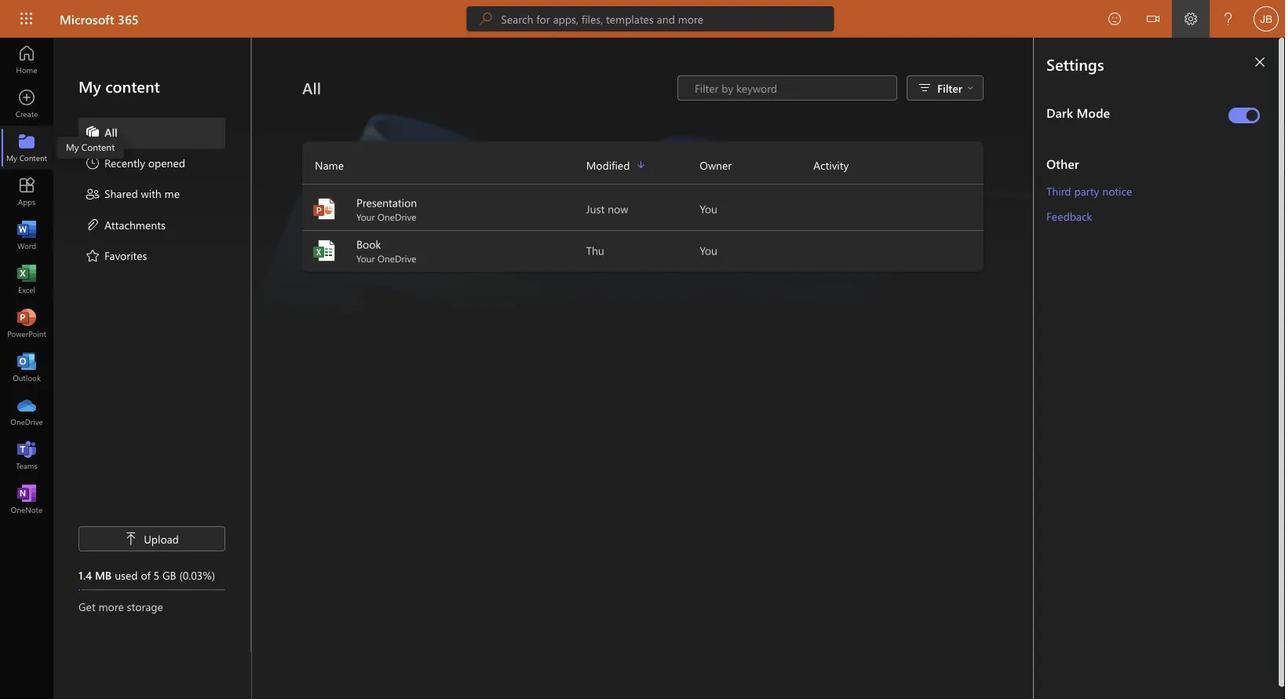 Task type: locate. For each thing, give the bounding box(es) containing it.
 upload
[[125, 531, 179, 546]]

0 horizontal spatial excel image
[[19, 272, 35, 287]]

1 you from the top
[[700, 201, 718, 216]]

1 vertical spatial excel image
[[19, 272, 35, 287]]

1 vertical spatial my
[[66, 141, 79, 153]]

my inside navigation
[[79, 76, 101, 97]]

1 vertical spatial your
[[357, 252, 375, 265]]

favorites
[[104, 248, 147, 262]]

menu
[[79, 118, 225, 272]]

1 vertical spatial you
[[700, 243, 718, 258]]

just
[[586, 201, 605, 216]]

1 onedrive from the top
[[378, 211, 417, 223]]

recently opened
[[104, 155, 185, 170]]

application
[[0, 38, 1034, 699]]

modified button
[[586, 152, 700, 178]]

name button
[[302, 152, 586, 178]]

filter 
[[938, 81, 974, 95]]

(0.03%)
[[179, 568, 215, 582]]

presentation
[[357, 195, 417, 210]]

1 horizontal spatial powerpoint image
[[312, 196, 337, 222]]

shared with me element
[[85, 186, 180, 204]]

upload
[[144, 531, 179, 546]]

1.4
[[79, 568, 92, 582]]

all element
[[85, 124, 118, 143]]

excel image left book
[[312, 238, 337, 263]]

favorites element
[[85, 247, 147, 266]]

row containing name
[[302, 152, 984, 185]]

onedrive for book
[[378, 252, 417, 265]]

None search field
[[467, 6, 834, 31]]

2 settings region from the left
[[1034, 38, 1286, 699]]

0 horizontal spatial powerpoint image
[[19, 316, 35, 331]]

you
[[700, 201, 718, 216], [700, 243, 718, 258]]

2 you from the top
[[700, 243, 718, 258]]

navigation inside application
[[0, 38, 53, 522]]

0 vertical spatial powerpoint image
[[312, 196, 337, 222]]

1 horizontal spatial all
[[302, 77, 321, 98]]

displaying 2 out of 2 files. status
[[678, 75, 898, 101]]

0 vertical spatial my
[[79, 76, 101, 97]]

excel image
[[312, 238, 337, 263], [19, 272, 35, 287]]

menu containing all
[[79, 118, 225, 272]]

me
[[165, 186, 180, 201]]

modified
[[586, 157, 630, 172]]

more
[[99, 599, 124, 613]]

your down book
[[357, 252, 375, 265]]

of
[[141, 568, 151, 582]]

filter
[[938, 81, 963, 95]]

content
[[82, 141, 115, 153]]

microsoft 365 banner
[[0, 0, 1286, 40]]

1.4 mb used of 5 gb (0.03%)
[[79, 568, 215, 582]]

attachments element
[[85, 217, 166, 235]]

1 vertical spatial powerpoint image
[[19, 316, 35, 331]]

your
[[357, 211, 375, 223], [357, 252, 375, 265]]


[[968, 85, 974, 91]]

all
[[302, 77, 321, 98], [104, 124, 118, 139]]

2 your from the top
[[357, 252, 375, 265]]

my inside tooltip
[[66, 141, 79, 153]]

0 vertical spatial all
[[302, 77, 321, 98]]

you for thu
[[700, 243, 718, 258]]

0 vertical spatial excel image
[[312, 238, 337, 263]]

onedrive inside book your onedrive
[[378, 252, 417, 265]]

book
[[357, 237, 381, 251]]

my content image
[[19, 140, 35, 156]]

0 vertical spatial your
[[357, 211, 375, 223]]

1 vertical spatial all
[[104, 124, 118, 139]]

shared
[[104, 186, 138, 201]]

mode
[[1077, 104, 1111, 121]]

excel image down word image
[[19, 272, 35, 287]]

dark mode element
[[1047, 104, 1223, 121]]

powerpoint image down the name
[[312, 196, 337, 222]]

application containing my content
[[0, 38, 1034, 699]]

powerpoint image
[[312, 196, 337, 222], [19, 316, 35, 331]]

2 onedrive from the top
[[378, 252, 417, 265]]

jb
[[1261, 13, 1273, 25]]

my
[[79, 76, 101, 97], [66, 141, 79, 153]]

your inside book your onedrive
[[357, 252, 375, 265]]

settings region
[[987, 38, 1286, 699], [1034, 38, 1286, 699]]

mb
[[95, 568, 112, 582]]

your down "presentation"
[[357, 211, 375, 223]]

 button
[[1135, 0, 1173, 40]]

Search box. Suggestions appear as you type. search field
[[501, 6, 834, 31]]

onedrive down "presentation"
[[378, 211, 417, 223]]

1 vertical spatial onedrive
[[378, 252, 417, 265]]

home image
[[19, 52, 35, 68]]

party
[[1075, 183, 1100, 198]]

1 your from the top
[[357, 211, 375, 223]]

your inside presentation your onedrive
[[357, 211, 375, 223]]

0 horizontal spatial all
[[104, 124, 118, 139]]

get more storage button
[[79, 599, 225, 614]]

dark
[[1047, 104, 1074, 121]]

1 horizontal spatial excel image
[[312, 238, 337, 263]]

0 vertical spatial onedrive
[[378, 211, 417, 223]]

onedrive down book
[[378, 252, 417, 265]]

create image
[[19, 96, 35, 112]]

my for my content
[[79, 76, 101, 97]]


[[125, 533, 138, 545]]

onedrive
[[378, 211, 417, 223], [378, 252, 417, 265]]

navigation
[[0, 38, 53, 522]]

get
[[79, 599, 96, 613]]

powerpoint image inside name presentation cell
[[312, 196, 337, 222]]

presentation your onedrive
[[357, 195, 417, 223]]

my content
[[66, 141, 115, 153]]

onenote image
[[19, 492, 35, 507]]

powerpoint image up outlook image
[[19, 316, 35, 331]]

onedrive inside presentation your onedrive
[[378, 211, 417, 223]]

row
[[302, 152, 984, 185]]

0 vertical spatial you
[[700, 201, 718, 216]]

name book cell
[[302, 236, 586, 265]]

third
[[1047, 183, 1072, 198]]



Task type: describe. For each thing, give the bounding box(es) containing it.
Filter by keyword text field
[[694, 80, 889, 96]]

365
[[118, 10, 139, 27]]

shared with me
[[104, 186, 180, 201]]

used
[[115, 568, 138, 582]]

apps image
[[19, 184, 35, 200]]

your for book
[[357, 252, 375, 265]]

row inside application
[[302, 152, 984, 185]]

owner
[[700, 157, 732, 172]]

content
[[105, 76, 160, 97]]

microsoft 365
[[60, 10, 139, 27]]

name
[[315, 157, 344, 172]]

now
[[608, 201, 629, 216]]

onedrive for presentation
[[378, 211, 417, 223]]

other element
[[1047, 155, 1267, 172]]

attachments
[[104, 217, 166, 232]]

with
[[141, 186, 162, 201]]

my content
[[79, 76, 160, 97]]

opened
[[148, 155, 185, 170]]

your for presentation
[[357, 211, 375, 223]]

name presentation cell
[[302, 195, 586, 223]]

feedback
[[1047, 209, 1093, 223]]

settings
[[1047, 53, 1105, 74]]

1 settings region from the left
[[987, 38, 1286, 699]]

other
[[1047, 155, 1080, 172]]

all inside menu
[[104, 124, 118, 139]]

my content tooltip
[[57, 137, 124, 159]]

owner button
[[700, 152, 814, 178]]


[[1148, 13, 1160, 25]]

excel image inside name book cell
[[312, 238, 337, 263]]

third party notice
[[1047, 183, 1133, 198]]

third party notice link
[[1047, 183, 1133, 198]]

thu
[[586, 243, 605, 258]]

my content left pane navigation navigation
[[53, 38, 251, 652]]

5
[[154, 568, 160, 582]]

get more storage
[[79, 599, 163, 613]]

teams image
[[19, 448, 35, 463]]

just now
[[586, 201, 629, 216]]

menu inside my content left pane navigation navigation
[[79, 118, 225, 272]]

dark mode
[[1047, 104, 1111, 121]]

none search field inside microsoft 365 banner
[[467, 6, 834, 31]]

activity, column 4 of 4 column header
[[814, 152, 984, 178]]

notice
[[1103, 183, 1133, 198]]

gb
[[163, 568, 176, 582]]

activity
[[814, 157, 849, 172]]

outlook image
[[19, 360, 35, 375]]

storage
[[127, 599, 163, 613]]

recently opened element
[[85, 155, 185, 174]]

my content element
[[0, 126, 53, 170]]

onedrive image
[[19, 404, 35, 419]]

book your onedrive
[[357, 237, 417, 265]]

microsoft
[[60, 10, 114, 27]]

feedback button
[[1047, 203, 1093, 229]]

my for my content
[[66, 141, 79, 153]]

word image
[[19, 228, 35, 243]]

jb button
[[1248, 0, 1286, 38]]

you for just now
[[700, 201, 718, 216]]

recently
[[104, 155, 145, 170]]



Task type: vqa. For each thing, say whether or not it's contained in the screenshot.
Create new main content
no



